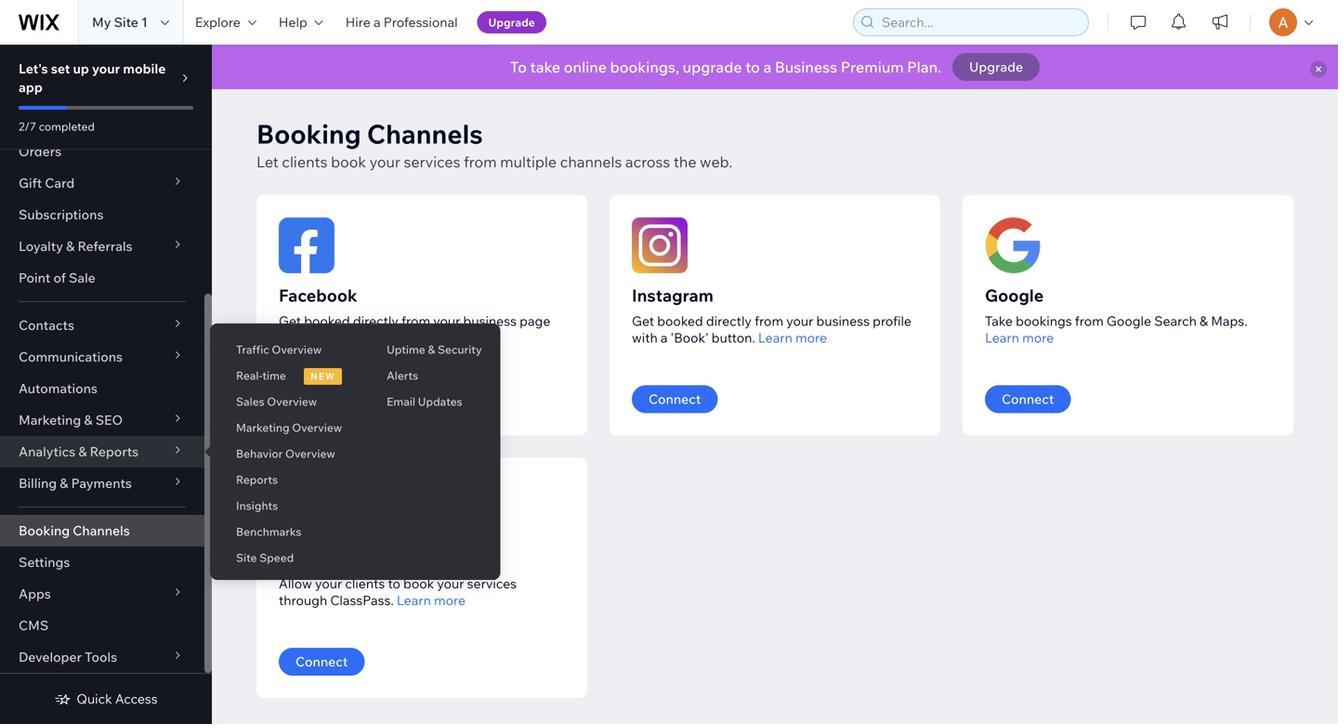 Task type: locate. For each thing, give the bounding box(es) containing it.
& right loyalty
[[66, 238, 75, 254]]

email
[[387, 395, 416, 409]]

booking inside booking channels let clients book your services from multiple channels across the web.
[[257, 118, 361, 150]]

overview
[[272, 343, 322, 357], [267, 395, 317, 409], [292, 421, 342, 435], [285, 447, 335, 461]]

button. inside get booked directly from your business profile with a 'book' button.
[[712, 330, 756, 346]]

time
[[262, 369, 286, 383]]

learn more
[[405, 330, 474, 346], [758, 330, 827, 346], [397, 592, 466, 608]]

connect button for instagram
[[632, 385, 718, 413]]

learn for classpass
[[397, 592, 431, 608]]

0 horizontal spatial services
[[404, 152, 461, 171]]

referrals
[[78, 238, 133, 254]]

overview for sales overview
[[267, 395, 317, 409]]

a left "business"
[[764, 58, 772, 76]]

1 horizontal spatial upgrade button
[[953, 53, 1040, 81]]

0 horizontal spatial reports
[[90, 443, 139, 460]]

0 horizontal spatial 'book'
[[318, 330, 356, 346]]

1 horizontal spatial channels
[[367, 118, 483, 150]]

1 horizontal spatial marketing
[[236, 421, 290, 435]]

0 horizontal spatial get
[[279, 313, 301, 329]]

services
[[404, 152, 461, 171], [467, 575, 517, 592]]

booked
[[304, 313, 350, 329], [657, 313, 703, 329]]

connect for classpass
[[296, 654, 348, 670]]

upgrade button up to
[[477, 11, 546, 33]]

get inside get booked directly from your business page with a 'book' button.
[[279, 313, 301, 329]]

more
[[442, 330, 474, 346], [796, 330, 827, 346], [1023, 330, 1054, 346], [434, 592, 466, 608]]

a inside get booked directly from your business page with a 'book' button.
[[308, 330, 315, 346]]

& left "maps."
[[1200, 313, 1209, 329]]

reports link
[[210, 464, 361, 495]]

get for facebook
[[279, 313, 301, 329]]

booking for booking channels
[[19, 522, 70, 539]]

traffic overview link
[[210, 334, 361, 365]]

0 horizontal spatial clients
[[282, 152, 328, 171]]

1 horizontal spatial get
[[632, 313, 655, 329]]

& right billing
[[60, 475, 68, 491]]

business
[[775, 58, 838, 76]]

1 horizontal spatial button.
[[712, 330, 756, 346]]

1 vertical spatial google
[[1107, 313, 1152, 329]]

from inside get booked directly from your business page with a 'book' button.
[[402, 313, 430, 329]]

business inside get booked directly from your business page with a 'book' button.
[[463, 313, 517, 329]]

1 horizontal spatial to
[[746, 58, 760, 76]]

business left profile
[[817, 313, 870, 329]]

multiple
[[500, 152, 557, 171]]

from inside google take bookings from google search & maps. learn more
[[1075, 313, 1104, 329]]

'book'
[[318, 330, 356, 346], [671, 330, 709, 346]]

to take online bookings, upgrade to a business premium plan.
[[510, 58, 942, 76]]

let's
[[19, 60, 48, 77]]

business inside get booked directly from your business profile with a 'book' button.
[[817, 313, 870, 329]]

1 horizontal spatial upgrade
[[970, 59, 1024, 75]]

site left "1"
[[114, 14, 138, 30]]

1 vertical spatial upgrade
[[970, 59, 1024, 75]]

channels for booking channels
[[73, 522, 130, 539]]

0 horizontal spatial booking
[[19, 522, 70, 539]]

overview for behavior overview
[[285, 447, 335, 461]]

0 horizontal spatial channels
[[73, 522, 130, 539]]

from for get booked directly from your business profile with a 'book' button.
[[755, 313, 784, 329]]

0 horizontal spatial upgrade button
[[477, 11, 546, 33]]

loyalty & referrals button
[[0, 231, 205, 262]]

directly
[[353, 313, 399, 329], [706, 313, 752, 329]]

take
[[985, 313, 1013, 329]]

insights link
[[210, 490, 361, 522]]

to take online bookings, upgrade to a business premium plan. alert
[[212, 45, 1339, 89]]

your inside booking channels let clients book your services from multiple channels across the web.
[[370, 152, 401, 171]]

& right uptime
[[428, 343, 435, 357]]

channels inside sidebar 'element'
[[73, 522, 130, 539]]

uptime & security
[[387, 343, 482, 357]]

1
[[141, 14, 148, 30]]

learn
[[405, 330, 440, 346], [758, 330, 793, 346], [985, 330, 1020, 346], [397, 592, 431, 608]]

get
[[279, 313, 301, 329], [632, 313, 655, 329]]

overview up time
[[272, 343, 322, 357]]

get inside get booked directly from your business profile with a 'book' button.
[[632, 313, 655, 329]]

of
[[53, 270, 66, 286]]

2 button. from the left
[[712, 330, 756, 346]]

uptime
[[387, 343, 426, 357]]

& for referrals
[[66, 238, 75, 254]]

new
[[311, 370, 336, 382]]

maps.
[[1211, 313, 1248, 329]]

clients right "let"
[[282, 152, 328, 171]]

overview down marketing overview
[[285, 447, 335, 461]]

1 horizontal spatial reports
[[236, 473, 278, 487]]

0 horizontal spatial upgrade
[[489, 15, 535, 29]]

with inside get booked directly from your business page with a 'book' button.
[[279, 330, 305, 346]]

2 directly from the left
[[706, 313, 752, 329]]

overview for marketing overview
[[292, 421, 342, 435]]

directly down "instagram"
[[706, 313, 752, 329]]

your
[[92, 60, 120, 77], [370, 152, 401, 171], [433, 313, 461, 329], [787, 313, 814, 329], [315, 575, 342, 592], [437, 575, 464, 592]]

to
[[510, 58, 527, 76]]

button. inside get booked directly from your business page with a 'book' button.
[[359, 330, 402, 346]]

online
[[564, 58, 607, 76]]

classpass.
[[330, 592, 394, 608]]

upgrade button down search... 'field'
[[953, 53, 1040, 81]]

1 horizontal spatial services
[[467, 575, 517, 592]]

1 vertical spatial booking
[[19, 522, 70, 539]]

with for facebook
[[279, 330, 305, 346]]

1 vertical spatial to
[[388, 575, 401, 592]]

get up traffic overview link
[[279, 313, 301, 329]]

marketing inside dropdown button
[[19, 412, 81, 428]]

learn more link for facebook
[[405, 330, 474, 346]]

2 get from the left
[[632, 313, 655, 329]]

2 'book' from the left
[[671, 330, 709, 346]]

page
[[520, 313, 551, 329]]

card
[[45, 175, 75, 191]]

1 directly from the left
[[353, 313, 399, 329]]

sidebar element
[[0, 0, 212, 724]]

1 vertical spatial upgrade button
[[953, 53, 1040, 81]]

booked down "instagram"
[[657, 313, 703, 329]]

'book' inside get booked directly from your business page with a 'book' button.
[[318, 330, 356, 346]]

from inside booking channels let clients book your services from multiple channels across the web.
[[464, 152, 497, 171]]

billing
[[19, 475, 57, 491]]

upgrade
[[683, 58, 742, 76]]

web.
[[700, 152, 733, 171]]

cms
[[19, 617, 48, 634]]

directly up uptime
[[353, 313, 399, 329]]

'book' up "new"
[[318, 330, 356, 346]]

a right hire on the left of the page
[[374, 14, 381, 30]]

reports up the insights on the left bottom of page
[[236, 473, 278, 487]]

google up take
[[985, 285, 1044, 306]]

with down "instagram"
[[632, 330, 658, 346]]

0 horizontal spatial button.
[[359, 330, 402, 346]]

settings link
[[0, 547, 205, 578]]

1 booked from the left
[[304, 313, 350, 329]]

completed
[[39, 119, 95, 133]]

1 vertical spatial services
[[467, 575, 517, 592]]

1 horizontal spatial clients
[[345, 575, 385, 592]]

1 horizontal spatial business
[[817, 313, 870, 329]]

point of sale
[[19, 270, 96, 286]]

booked inside get booked directly from your business profile with a 'book' button.
[[657, 313, 703, 329]]

a down "instagram"
[[661, 330, 668, 346]]

1 button. from the left
[[359, 330, 402, 346]]

from inside get booked directly from your business profile with a 'book' button.
[[755, 313, 784, 329]]

with inside get booked directly from your business profile with a 'book' button.
[[632, 330, 658, 346]]

take
[[530, 58, 561, 76]]

book inside allow your clients to book your services through classpass.
[[403, 575, 434, 592]]

button. down "instagram"
[[712, 330, 756, 346]]

with right traffic
[[279, 330, 305, 346]]

0 horizontal spatial to
[[388, 575, 401, 592]]

1 vertical spatial book
[[403, 575, 434, 592]]

business for facebook
[[463, 313, 517, 329]]

marketing overview
[[236, 421, 342, 435]]

directly inside get booked directly from your business page with a 'book' button.
[[353, 313, 399, 329]]

benchmarks link
[[210, 516, 361, 548]]

to up classpass.
[[388, 575, 401, 592]]

booking up the settings
[[19, 522, 70, 539]]

marketing up behavior
[[236, 421, 290, 435]]

& up billing & payments
[[78, 443, 87, 460]]

communications
[[19, 349, 123, 365]]

reports
[[90, 443, 139, 460], [236, 473, 278, 487]]

0 vertical spatial services
[[404, 152, 461, 171]]

0 vertical spatial book
[[331, 152, 366, 171]]

a up "new"
[[308, 330, 315, 346]]

0 vertical spatial upgrade
[[489, 15, 535, 29]]

services inside booking channels let clients book your services from multiple channels across the web.
[[404, 152, 461, 171]]

1 business from the left
[[463, 313, 517, 329]]

services inside allow your clients to book your services through classpass.
[[467, 575, 517, 592]]

seo
[[95, 412, 123, 428]]

professional
[[384, 14, 458, 30]]

0 horizontal spatial site
[[114, 14, 138, 30]]

sales
[[236, 395, 265, 409]]

0 vertical spatial clients
[[282, 152, 328, 171]]

& inside google take bookings from google search & maps. learn more
[[1200, 313, 1209, 329]]

2 business from the left
[[817, 313, 870, 329]]

learn more for facebook
[[405, 330, 474, 346]]

a
[[374, 14, 381, 30], [764, 58, 772, 76], [308, 330, 315, 346], [661, 330, 668, 346]]

book inside booking channels let clients book your services from multiple channels across the web.
[[331, 152, 366, 171]]

1 horizontal spatial booked
[[657, 313, 703, 329]]

channels inside booking channels let clients book your services from multiple channels across the web.
[[367, 118, 483, 150]]

booked inside get booked directly from your business page with a 'book' button.
[[304, 313, 350, 329]]

1 get from the left
[[279, 313, 301, 329]]

booking inside sidebar 'element'
[[19, 522, 70, 539]]

1 vertical spatial clients
[[345, 575, 385, 592]]

booking
[[257, 118, 361, 150], [19, 522, 70, 539]]

0 vertical spatial booking
[[257, 118, 361, 150]]

0 horizontal spatial marketing
[[19, 412, 81, 428]]

analytics & reports button
[[0, 436, 205, 468]]

1 vertical spatial site
[[236, 551, 257, 565]]

site left 'speed'
[[236, 551, 257, 565]]

0 vertical spatial channels
[[367, 118, 483, 150]]

real-time
[[236, 369, 286, 383]]

2 booked from the left
[[657, 313, 703, 329]]

booked for instagram
[[657, 313, 703, 329]]

upgrade down search... 'field'
[[970, 59, 1024, 75]]

0 vertical spatial reports
[[90, 443, 139, 460]]

booking channels
[[19, 522, 130, 539]]

gift card button
[[0, 167, 205, 199]]

google left 'search' at the top right of the page
[[1107, 313, 1152, 329]]

overview up marketing overview
[[267, 395, 317, 409]]

1 with from the left
[[279, 330, 305, 346]]

clients up classpass.
[[345, 575, 385, 592]]

1 horizontal spatial booking
[[257, 118, 361, 150]]

'book' down "instagram"
[[671, 330, 709, 346]]

booking up "let"
[[257, 118, 361, 150]]

directly for instagram
[[706, 313, 752, 329]]

email updates
[[387, 395, 463, 409]]

1 horizontal spatial 'book'
[[671, 330, 709, 346]]

automations link
[[0, 373, 205, 404]]

& for payments
[[60, 475, 68, 491]]

1 'book' from the left
[[318, 330, 356, 346]]

overview inside "link"
[[267, 395, 317, 409]]

1 horizontal spatial directly
[[706, 313, 752, 329]]

connect
[[296, 391, 348, 407], [649, 391, 701, 407], [1002, 391, 1054, 407], [296, 654, 348, 670]]

loyalty
[[19, 238, 63, 254]]

upgrade
[[489, 15, 535, 29], [970, 59, 1024, 75]]

quick access button
[[54, 691, 158, 707]]

gift
[[19, 175, 42, 191]]

services for channels
[[404, 152, 461, 171]]

get down "instagram"
[[632, 313, 655, 329]]

button. for facebook
[[359, 330, 402, 346]]

reports inside dropdown button
[[90, 443, 139, 460]]

reports down seo
[[90, 443, 139, 460]]

1 horizontal spatial google
[[1107, 313, 1152, 329]]

learn more for classpass
[[397, 592, 466, 608]]

upgrade up to
[[489, 15, 535, 29]]

0 horizontal spatial with
[[279, 330, 305, 346]]

booked down facebook
[[304, 313, 350, 329]]

0 horizontal spatial business
[[463, 313, 517, 329]]

& left seo
[[84, 412, 93, 428]]

point of sale link
[[0, 262, 205, 294]]

connect for instagram
[[649, 391, 701, 407]]

business up security
[[463, 313, 517, 329]]

let's set up your mobile app
[[19, 60, 166, 95]]

quick
[[77, 691, 112, 707]]

overview up behavior overview
[[292, 421, 342, 435]]

learn more link for instagram
[[758, 330, 827, 346]]

0 horizontal spatial booked
[[304, 313, 350, 329]]

connect button for classpass
[[279, 648, 365, 676]]

learn more link for google
[[985, 330, 1054, 346]]

'book' inside get booked directly from your business profile with a 'book' button.
[[671, 330, 709, 346]]

to right upgrade
[[746, 58, 760, 76]]

0 vertical spatial google
[[985, 285, 1044, 306]]

directly inside get booked directly from your business profile with a 'book' button.
[[706, 313, 752, 329]]

1 horizontal spatial book
[[403, 575, 434, 592]]

contacts
[[19, 317, 74, 333]]

0 horizontal spatial directly
[[353, 313, 399, 329]]

book for your
[[403, 575, 434, 592]]

button. up alerts
[[359, 330, 402, 346]]

a inside get booked directly from your business profile with a 'book' button.
[[661, 330, 668, 346]]

0 horizontal spatial google
[[985, 285, 1044, 306]]

contacts button
[[0, 310, 205, 341]]

2 with from the left
[[632, 330, 658, 346]]

upgrade button inside alert
[[953, 53, 1040, 81]]

business
[[463, 313, 517, 329], [817, 313, 870, 329]]

marketing for marketing overview
[[236, 421, 290, 435]]

marketing up analytics
[[19, 412, 81, 428]]

0 horizontal spatial book
[[331, 152, 366, 171]]

1 vertical spatial channels
[[73, 522, 130, 539]]

developer
[[19, 649, 82, 665]]

0 vertical spatial to
[[746, 58, 760, 76]]

1 horizontal spatial with
[[632, 330, 658, 346]]

alerts link
[[361, 360, 501, 391]]

bookings
[[1016, 313, 1072, 329]]



Task type: describe. For each thing, give the bounding box(es) containing it.
real-
[[236, 369, 262, 383]]

automations
[[19, 380, 98, 396]]

from for get booked directly from your business page with a 'book' button.
[[402, 313, 430, 329]]

booking channels let clients book your services from multiple channels across the web.
[[257, 118, 733, 171]]

analytics
[[19, 443, 75, 460]]

more for instagram
[[796, 330, 827, 346]]

bookings,
[[610, 58, 680, 76]]

classpass
[[279, 548, 359, 568]]

your inside get booked directly from your business profile with a 'book' button.
[[787, 313, 814, 329]]

my
[[92, 14, 111, 30]]

learn inside google take bookings from google search & maps. learn more
[[985, 330, 1020, 346]]

search
[[1155, 313, 1197, 329]]

sales overview
[[236, 395, 317, 409]]

orders
[[19, 143, 62, 159]]

sales overview link
[[210, 386, 361, 417]]

to inside alert
[[746, 58, 760, 76]]

& for seo
[[84, 412, 93, 428]]

behavior overview
[[236, 447, 335, 461]]

learn for facebook
[[405, 330, 440, 346]]

plan.
[[908, 58, 942, 76]]

loyalty & referrals
[[19, 238, 133, 254]]

2/7
[[19, 119, 36, 133]]

payments
[[71, 475, 132, 491]]

traffic overview
[[236, 343, 322, 357]]

learn more link for classpass
[[397, 592, 466, 609]]

security
[[438, 343, 482, 357]]

hire a professional
[[346, 14, 458, 30]]

up
[[73, 60, 89, 77]]

sale
[[69, 270, 96, 286]]

analytics & reports
[[19, 443, 139, 460]]

more for facebook
[[442, 330, 474, 346]]

directly for facebook
[[353, 313, 399, 329]]

mobile
[[123, 60, 166, 77]]

behavior
[[236, 447, 283, 461]]

facebook
[[279, 285, 358, 306]]

apps
[[19, 586, 51, 602]]

my site 1
[[92, 14, 148, 30]]

apps button
[[0, 578, 205, 610]]

set
[[51, 60, 70, 77]]

get booked directly from your business profile with a 'book' button.
[[632, 313, 912, 346]]

0 vertical spatial site
[[114, 14, 138, 30]]

email updates link
[[361, 386, 501, 417]]

point
[[19, 270, 50, 286]]

insights
[[236, 499, 278, 513]]

services for your
[[467, 575, 517, 592]]

a inside alert
[[764, 58, 772, 76]]

your inside let's set up your mobile app
[[92, 60, 120, 77]]

'book' for facebook
[[318, 330, 356, 346]]

channels
[[560, 152, 622, 171]]

0 vertical spatial upgrade button
[[477, 11, 546, 33]]

marketing for marketing & seo
[[19, 412, 81, 428]]

speed
[[260, 551, 294, 565]]

learn more for instagram
[[758, 330, 827, 346]]

connect for facebook
[[296, 391, 348, 407]]

Search... field
[[877, 9, 1083, 35]]

updates
[[418, 395, 463, 409]]

get for instagram
[[632, 313, 655, 329]]

alerts
[[387, 369, 418, 383]]

1 vertical spatial reports
[[236, 473, 278, 487]]

google take bookings from google search & maps. learn more
[[985, 285, 1248, 346]]

marketing & seo
[[19, 412, 123, 428]]

site speed link
[[210, 542, 361, 574]]

help
[[279, 14, 307, 30]]

gift card
[[19, 175, 75, 191]]

profile
[[873, 313, 912, 329]]

subscriptions link
[[0, 199, 205, 231]]

get booked directly from your business page with a 'book' button.
[[279, 313, 551, 346]]

upgrade inside alert
[[970, 59, 1024, 75]]

connect for google
[[1002, 391, 1054, 407]]

book for channels
[[331, 152, 366, 171]]

overview for traffic overview
[[272, 343, 322, 357]]

communications button
[[0, 341, 205, 373]]

access
[[115, 691, 158, 707]]

& for security
[[428, 343, 435, 357]]

clients inside allow your clients to book your services through classpass.
[[345, 575, 385, 592]]

more inside google take bookings from google search & maps. learn more
[[1023, 330, 1054, 346]]

developer tools button
[[0, 641, 205, 673]]

& for reports
[[78, 443, 87, 460]]

premium
[[841, 58, 904, 76]]

booked for facebook
[[304, 313, 350, 329]]

your inside get booked directly from your business page with a 'book' button.
[[433, 313, 461, 329]]

benchmarks
[[236, 525, 302, 539]]

orders link
[[0, 136, 205, 167]]

learn for instagram
[[758, 330, 793, 346]]

connect button for google
[[985, 385, 1071, 413]]

tools
[[85, 649, 117, 665]]

instagram
[[632, 285, 714, 306]]

business for instagram
[[817, 313, 870, 329]]

clients inside booking channels let clients book your services from multiple channels across the web.
[[282, 152, 328, 171]]

from for google take bookings from google search & maps. learn more
[[1075, 313, 1104, 329]]

developer tools
[[19, 649, 117, 665]]

marketing overview link
[[210, 412, 361, 443]]

'book' for instagram
[[671, 330, 709, 346]]

connect button for facebook
[[279, 385, 365, 413]]

button. for instagram
[[712, 330, 756, 346]]

allow your clients to book your services through classpass.
[[279, 575, 517, 608]]

booking for booking channels let clients book your services from multiple channels across the web.
[[257, 118, 361, 150]]

channels for booking channels let clients book your services from multiple channels across the web.
[[367, 118, 483, 150]]

the
[[674, 152, 697, 171]]

hire
[[346, 14, 371, 30]]

site speed
[[236, 551, 294, 565]]

let
[[257, 152, 279, 171]]

more for classpass
[[434, 592, 466, 608]]

with for instagram
[[632, 330, 658, 346]]

explore
[[195, 14, 241, 30]]

app
[[19, 79, 43, 95]]

through
[[279, 592, 327, 608]]

to inside allow your clients to book your services through classpass.
[[388, 575, 401, 592]]

cms link
[[0, 610, 205, 641]]

1 horizontal spatial site
[[236, 551, 257, 565]]

booking channels link
[[0, 515, 205, 547]]

quick access
[[77, 691, 158, 707]]



Task type: vqa. For each thing, say whether or not it's contained in the screenshot.
help
yes



